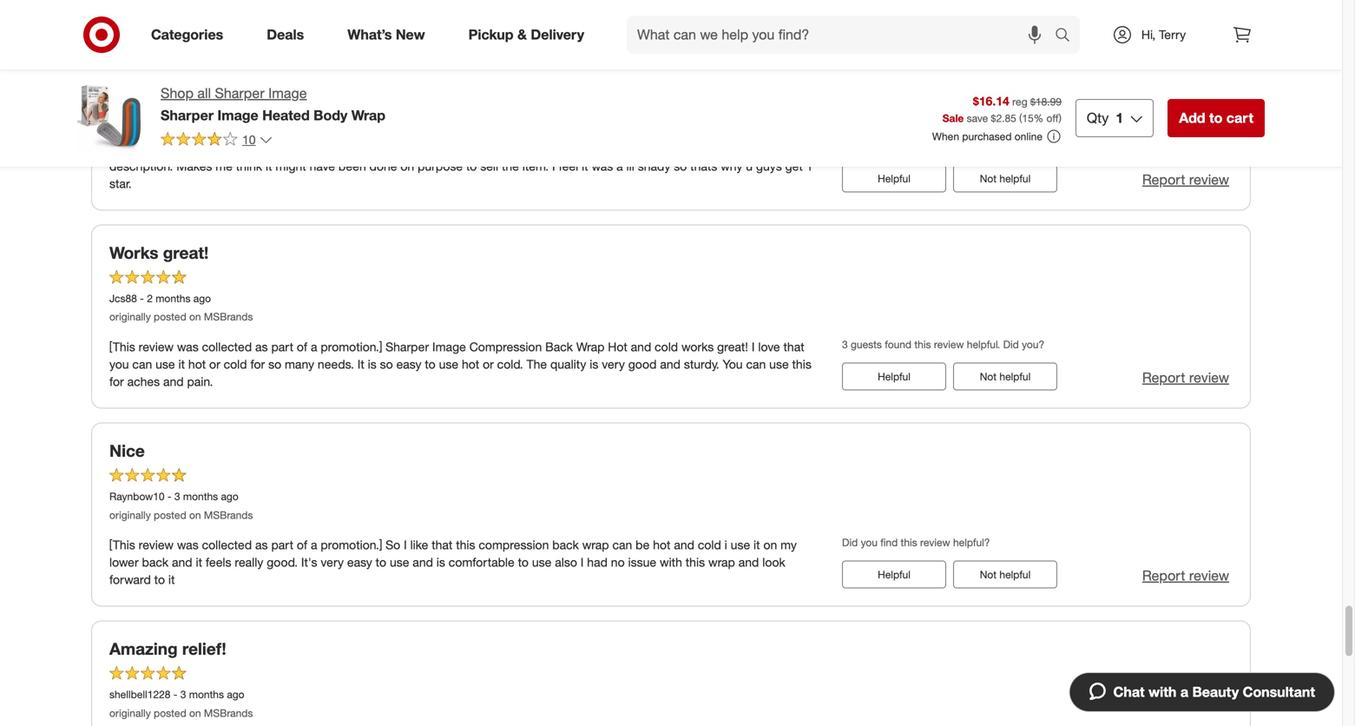 Task type: vqa. For each thing, say whether or not it's contained in the screenshot.
group
no



Task type: locate. For each thing, give the bounding box(es) containing it.
it
[[471, 106, 478, 122], [719, 106, 726, 122], [358, 356, 365, 372]]

0 vertical spatial did
[[1009, 140, 1025, 153]]

part
[[130, 106, 152, 122], [654, 141, 676, 156], [271, 339, 294, 354], [271, 537, 294, 552]]

adjust up box
[[264, 106, 297, 122]]

or inside i gave this one star because i looked very carefully at the info about this product because i was trying to make sure it wasn't one of those items u have to heat in the microwave or freeze in the freezer. i read the whole thing couldn't determine that it was and the part where it says u can adjust the heat settings is misleading. it made me think u could adjust it electrically. it wouldn't let me enlarge the pictures to read the box so i went ahead and bought it. now i gotta go back and return it. if they included that info in the description area it could have saved me gas and time. seems like it would be a pretty important part to include in the description. makes me think it might have been done on purpose to sell the item. i feel it was a lil shady so thats why u guys get 1 star.
[[365, 89, 376, 104]]

3 not helpful from the top
[[980, 568, 1031, 581]]

0 vertical spatial with
[[660, 554, 683, 570]]

was down wasn't
[[754, 89, 775, 104]]

pictures
[[174, 124, 218, 139]]

that right love
[[784, 339, 805, 354]]

months inside shellbell1228 - 3 months ago originally posted on msbrands
[[189, 688, 224, 701]]

found for 3
[[885, 338, 912, 351]]

cold inside [this review was collected as part of a promotion.] so i like that this compression back wrap can be hot and cold i use it on my lower back and it feels really good. it's very easy to use and is comfortable to use also i had no issue with this wrap and look forward to it
[[698, 537, 722, 552]]

msbrands inside shellbell1228 - 3 months ago originally posted on msbrands
[[204, 706, 253, 719]]

to left cold.
[[425, 356, 436, 372]]

0 horizontal spatial cold
[[224, 356, 247, 372]]

0 horizontal spatial it.
[[463, 124, 472, 139]]

easy inside '[this review was collected as part of a promotion.] sharper image compression back wrap hot and cold works great! i love that you can use it hot or cold for so many needs. it is so easy to use hot or cold. the quality is very good and sturdy. you can use this for aches and pain.'
[[397, 356, 422, 372]]

can
[[241, 106, 260, 122], [132, 356, 152, 372], [746, 356, 766, 372], [613, 537, 633, 552]]

2 adjust from the left
[[610, 106, 643, 122]]

chat with a beauty consultant button
[[1070, 672, 1336, 712]]

1 vertical spatial report review button
[[1143, 368, 1230, 388]]

or left cold.
[[483, 356, 494, 372]]

the up enlarge
[[109, 106, 127, 122]]

3 posted from the top
[[154, 706, 186, 719]]

not down 3 guests found this review helpful. did you?
[[980, 370, 997, 383]]

read
[[499, 89, 524, 104], [235, 124, 259, 139]]

misleading.
[[407, 106, 468, 122]]

ago for raynbow10 - 3 months ago originally posted on msbrands
[[221, 490, 239, 503]]

0 vertical spatial like
[[468, 141, 486, 156]]

collected for nice
[[202, 537, 252, 552]]

it inside '[this review was collected as part of a promotion.] sharper image compression back wrap hot and cold works great! i love that you can use it hot or cold for so many needs. it is so easy to use hot or cold. the quality is very good and sturdy. you can use this for aches and pain.'
[[358, 356, 365, 372]]

when
[[933, 130, 960, 143]]

of inside i gave this one star because i looked very carefully at the info about this product because i was trying to make sure it wasn't one of those items u have to heat in the microwave or freeze in the freezer. i read the whole thing couldn't determine that it was and the part where it says u can adjust the heat settings is misleading. it made me think u could adjust it electrically. it wouldn't let me enlarge the pictures to read the box so i went ahead and bought it. now i gotta go back and return it. if they included that info in the description area it could have saved me gas and time. seems like it would be a pretty important part to include in the description. makes me think it might have been done on purpose to sell the item. i feel it was a lil shady so thats why u guys get 1 star.
[[109, 89, 120, 104]]

not helpful button for works great!
[[954, 363, 1058, 390]]

couldn't
[[614, 89, 658, 104]]

2 collected from the top
[[202, 537, 252, 552]]

3 not helpful button from the top
[[954, 561, 1058, 588]]

2 vertical spatial not helpful button
[[954, 561, 1058, 588]]

0 vertical spatial cold
[[655, 339, 678, 354]]

2 horizontal spatial image
[[433, 339, 466, 354]]

cart
[[1227, 109, 1254, 126]]

adjust
[[264, 106, 297, 122], [610, 106, 643, 122]]

2 promotion.] from the top
[[321, 537, 382, 552]]

1 vertical spatial you
[[861, 536, 878, 549]]

read down "product"
[[499, 89, 524, 104]]

because
[[216, 72, 262, 87], [548, 72, 595, 87]]

3 originally from the top
[[109, 706, 151, 719]]

saved
[[294, 141, 326, 156]]

be down go
[[535, 141, 549, 156]]

for left the many
[[251, 356, 265, 372]]

a inside [this review was collected as part of a promotion.] so i like that this compression back wrap can be hot and cold i use it on my lower back and it feels really good. it's very easy to use and is comfortable to use also i had no issue with this wrap and look forward to it
[[311, 537, 317, 552]]

1 horizontal spatial it
[[471, 106, 478, 122]]

use left the my
[[731, 537, 751, 552]]

1 adjust from the left
[[264, 106, 297, 122]]

info
[[422, 72, 442, 87], [772, 124, 792, 139]]

2 horizontal spatial or
[[483, 356, 494, 372]]

2 horizontal spatial it
[[719, 106, 726, 122]]

use
[[156, 356, 175, 372], [439, 356, 459, 372], [770, 356, 789, 372], [731, 537, 751, 552], [390, 554, 409, 570], [532, 554, 552, 570]]

1 msbrands from the top
[[204, 310, 253, 323]]

would
[[499, 141, 532, 156]]

back inside i gave this one star because i looked very carefully at the info about this product because i was trying to make sure it wasn't one of those items u have to heat in the microwave or freeze in the freezer. i read the whole thing couldn't determine that it was and the part where it says u can adjust the heat settings is misleading. it made me think u could adjust it electrically. it wouldn't let me enlarge the pictures to read the box so i went ahead and bought it. now i gotta go back and return it. if they included that info in the description area it could have saved me gas and time. seems like it would be a pretty important part to include in the description. makes me think it might have been done on purpose to sell the item. i feel it was a lil shady so thats why u guys get 1 star.
[[559, 124, 585, 139]]

1 promotion.] from the top
[[321, 339, 382, 354]]

when purchased online
[[933, 130, 1043, 143]]

posted inside jcs88 - 2 months ago originally posted on msbrands
[[154, 310, 186, 323]]

1 horizontal spatial adjust
[[610, 106, 643, 122]]

originally down shellbell1228
[[109, 706, 151, 719]]

chat
[[1114, 684, 1145, 701]]

$16.14
[[974, 93, 1010, 109]]

1 as from the top
[[255, 339, 268, 354]]

collected up feels
[[202, 537, 252, 552]]

raynbow10 - 3 months ago originally posted on msbrands
[[109, 490, 253, 521]]

1 report review button from the top
[[1143, 170, 1230, 190]]

ago inside shellbell1228 - 3 months ago originally posted on msbrands
[[227, 688, 245, 701]]

originally inside jcs88 - 2 months ago originally posted on msbrands
[[109, 310, 151, 323]]

0 horizontal spatial wrap
[[352, 107, 386, 124]]

1 vertical spatial guests
[[851, 338, 882, 351]]

2 2 from the top
[[147, 292, 153, 305]]

0 vertical spatial report review button
[[1143, 170, 1230, 190]]

not helpful button for nice
[[954, 561, 1058, 588]]

posted
[[154, 310, 186, 323], [154, 508, 186, 521], [154, 706, 186, 719]]

think up go
[[536, 106, 563, 122]]

2 vertical spatial helpful
[[1000, 568, 1031, 581]]

it. left if
[[648, 124, 658, 139]]

2 helpful from the top
[[878, 370, 911, 383]]

hot inside [this review was collected as part of a promotion.] so i like that this compression back wrap can be hot and cold i use it on my lower back and it feels really good. it's very easy to use and is comfortable to use also i had no issue with this wrap and look forward to it
[[653, 537, 671, 552]]

amazing
[[109, 639, 178, 659]]

1 vertical spatial -
[[168, 490, 172, 503]]

months for raynbow10
[[183, 490, 218, 503]]

2 [this from the top
[[109, 537, 135, 552]]

found
[[891, 140, 918, 153], [885, 338, 912, 351]]

a inside '[this review was collected as part of a promotion.] sharper image compression back wrap hot and cold works great! i love that you can use it hot or cold for so many needs. it is so easy to use hot or cold. the quality is very good and sturdy. you can use this for aches and pain.'
[[311, 339, 317, 354]]

i left had
[[581, 554, 584, 570]]

as inside '[this review was collected as part of a promotion.] sharper image compression back wrap hot and cold works great! i love that you can use it hot or cold for so many needs. it is so easy to use hot or cold. the quality is very good and sturdy. you can use this for aches and pain.'
[[255, 339, 268, 354]]

great! up you
[[718, 339, 749, 354]]

1 horizontal spatial cold
[[655, 339, 678, 354]]

helpful for works great!
[[878, 370, 911, 383]]

heat up heated
[[243, 89, 267, 104]]

very inside '[this review was collected as part of a promotion.] sharper image compression back wrap hot and cold works great! i love that you can use it hot or cold for so many needs. it is so easy to use hot or cold. the quality is very good and sturdy. you can use this for aches and pain.'
[[602, 356, 625, 372]]

review
[[940, 140, 970, 153], [1190, 171, 1230, 188], [934, 338, 965, 351], [139, 339, 174, 354], [1190, 369, 1230, 386], [921, 536, 951, 549], [139, 537, 174, 552], [1190, 567, 1230, 584]]

cold.
[[497, 356, 523, 372]]

2 not helpful from the top
[[980, 370, 1031, 383]]

posted inside raynbow10 - 3 months ago originally posted on msbrands
[[154, 508, 186, 521]]

helpful button down 3 guests found this review helpful. did you?
[[843, 363, 947, 390]]

1 report from the top
[[1143, 171, 1186, 188]]

2 vertical spatial have
[[310, 158, 335, 174]]

easy right the it's
[[347, 554, 372, 570]]

months inside jcs88 - 2 months ago originally posted on msbrands
[[156, 292, 191, 305]]

months down relief!
[[189, 688, 224, 701]]

that down wouldn't
[[748, 124, 769, 139]]

0 horizontal spatial it
[[358, 356, 365, 372]]

2 vertical spatial helpful button
[[843, 561, 947, 588]]

msbrands up pain.
[[204, 310, 253, 323]]

of inside [this review was collected as part of a promotion.] so i like that this compression back wrap can be hot and cold i use it on my lower back and it feels really good. it's very easy to use and is comfortable to use also i had no issue with this wrap and look forward to it
[[297, 537, 308, 552]]

ago for jcs88 - 2 months ago originally posted on msbrands
[[193, 292, 211, 305]]

of for works great!
[[297, 339, 308, 354]]

1 collected from the top
[[202, 339, 252, 354]]

1 horizontal spatial heat
[[321, 106, 345, 122]]

1 vertical spatial for
[[109, 374, 124, 389]]

1 not helpful from the top
[[980, 172, 1031, 185]]

msbrands for nice
[[204, 508, 253, 521]]

0 vertical spatial originally
[[109, 310, 151, 323]]

not helpful down when purchased online
[[980, 172, 1031, 185]]

relief!
[[182, 639, 226, 659]]

microwave
[[304, 89, 362, 104]]

report review
[[1143, 171, 1230, 188], [1143, 369, 1230, 386], [1143, 567, 1230, 584]]

3 right shellbell1228
[[180, 688, 186, 701]]

0 vertical spatial helpful
[[1000, 172, 1031, 185]]

1 helpful from the top
[[1000, 172, 1031, 185]]

[this
[[109, 339, 135, 354], [109, 537, 135, 552]]

in up get
[[795, 124, 805, 139]]

items
[[157, 89, 187, 104]]

3 report review button from the top
[[1143, 566, 1230, 586]]

ago inside jcs88 - 2 months ago originally posted on msbrands
[[193, 292, 211, 305]]

0 horizontal spatial hot
[[188, 356, 206, 372]]

a left lil
[[617, 158, 623, 174]]

1 it. from the left
[[463, 124, 472, 139]]

you? for 21 guests found this review helpful. did you?
[[1028, 140, 1051, 153]]

1 vertical spatial not helpful button
[[954, 363, 1058, 390]]

description
[[130, 141, 191, 156]]

on inside i gave this one star because i looked very carefully at the info about this product because i was trying to make sure it wasn't one of those items u have to heat in the microwave or freeze in the freezer. i read the whole thing couldn't determine that it was and the part where it says u can adjust the heat settings is misleading. it made me think u could adjust it electrically. it wouldn't let me enlarge the pictures to read the box so i went ahead and bought it. now i gotta go back and return it. if they included that info in the description area it could have saved me gas and time. seems like it would be a pretty important part to include in the description. makes me think it might have been done on purpose to sell the item. i feel it was a lil shady so thats why u guys get 1 star.
[[401, 158, 414, 174]]

0 vertical spatial helpful
[[878, 172, 911, 185]]

compression
[[470, 339, 542, 354]]

a up the it's
[[311, 537, 317, 552]]

not helpful button down when purchased online
[[954, 164, 1058, 192]]

be inside [this review was collected as part of a promotion.] so i like that this compression back wrap can be hot and cold i use it on my lower back and it feels really good. it's very easy to use and is comfortable to use also i had no issue with this wrap and look forward to it
[[636, 537, 650, 552]]

2 posted from the top
[[154, 508, 186, 521]]

1 horizontal spatial one
[[786, 72, 807, 87]]

0 vertical spatial not helpful button
[[954, 164, 1058, 192]]

2 horizontal spatial cold
[[698, 537, 722, 552]]

body
[[314, 107, 348, 124]]

pretty
[[562, 141, 594, 156]]

report review button for works great!
[[1143, 368, 1230, 388]]

part down the "those"
[[130, 106, 152, 122]]

thats
[[691, 158, 718, 174]]

2 vertical spatial msbrands
[[204, 706, 253, 719]]

cold
[[655, 339, 678, 354], [224, 356, 247, 372], [698, 537, 722, 552]]

could down thing
[[576, 106, 606, 122]]

[this review was collected as part of a promotion.] so i like that this compression back wrap can be hot and cold i use it on my lower back and it feels really good. it's very easy to use and is comfortable to use also i had no issue with this wrap and look forward to it
[[109, 537, 797, 587]]

2 report review from the top
[[1143, 369, 1230, 386]]

what's
[[348, 26, 392, 43]]

21
[[843, 140, 854, 153]]

one
[[168, 72, 188, 87], [786, 72, 807, 87]]

0 horizontal spatial because
[[216, 72, 262, 87]]

image up 10
[[218, 107, 259, 124]]

it up included at the top of page
[[719, 106, 726, 122]]

determine
[[661, 89, 716, 104]]

settings
[[348, 106, 391, 122]]

why
[[721, 158, 743, 174]]

1
[[1116, 109, 1124, 126], [807, 158, 813, 174]]

1 helpful button from the top
[[843, 164, 947, 192]]

2 right jcs88
[[147, 292, 153, 305]]

0 horizontal spatial think
[[236, 158, 262, 174]]

0 vertical spatial easy
[[397, 356, 422, 372]]

3 helpful from the top
[[878, 568, 911, 581]]

1 originally from the top
[[109, 310, 151, 323]]

originally down raynbow10
[[109, 508, 151, 521]]

wrap
[[352, 107, 386, 124], [577, 339, 605, 354]]

2 vertical spatial of
[[297, 537, 308, 552]]

1 one from the left
[[168, 72, 188, 87]]

1 horizontal spatial wrap
[[709, 554, 736, 570]]

image up heated
[[268, 85, 307, 102]]

very up microwave
[[312, 72, 335, 87]]

2 vertical spatial report review button
[[1143, 566, 1230, 586]]

promotion.] inside '[this review was collected as part of a promotion.] sharper image compression back wrap hot and cold works great! i love that you can use it hot or cold for so many needs. it is so easy to use hot or cold. the quality is very good and sturdy. you can use this for aches and pain.'
[[321, 339, 382, 354]]

add
[[1180, 109, 1206, 126]]

helpful. for 3 guests found this review helpful. did you?
[[967, 338, 1001, 351]]

not helpful for nice
[[980, 568, 1031, 581]]

qty
[[1087, 109, 1109, 126]]

originally inside shellbell1228 - 3 months ago originally posted on msbrands
[[109, 706, 151, 719]]

on inside raynbow10 - 3 months ago originally posted on msbrands
[[189, 508, 201, 521]]

1 vertical spatial with
[[1149, 684, 1177, 701]]

go
[[541, 124, 555, 139]]

can inside i gave this one star because i looked very carefully at the info about this product because i was trying to make sure it wasn't one of those items u have to heat in the microwave or freeze in the freezer. i read the whole thing couldn't determine that it was and the part where it says u can adjust the heat settings is misleading. it made me think u could adjust it electrically. it wouldn't let me enlarge the pictures to read the box so i went ahead and bought it. now i gotta go back and return it. if they included that info in the description area it could have saved me gas and time. seems like it would be a pretty important part to include in the description. makes me think it might have been done on purpose to sell the item. i feel it was a lil shady so thats why u guys get 1 star.
[[241, 106, 260, 122]]

0 vertical spatial posted
[[154, 310, 186, 323]]

2 msbrands from the top
[[204, 508, 253, 521]]

2 vertical spatial not helpful
[[980, 568, 1031, 581]]

2 inside jcs88 - 2 months ago originally posted on msbrands
[[147, 292, 153, 305]]

- right raynbow10
[[168, 490, 172, 503]]

not for works great!
[[980, 370, 997, 383]]

3 inside raynbow10 - 3 months ago originally posted on msbrands
[[174, 490, 180, 503]]

or up pain.
[[209, 356, 220, 372]]

1 horizontal spatial wrap
[[577, 339, 605, 354]]

1 vertical spatial [this
[[109, 537, 135, 552]]

0 vertical spatial sharper
[[215, 85, 265, 102]]

0 vertical spatial read
[[499, 89, 524, 104]]

to down says
[[221, 124, 232, 139]]

0 vertical spatial wrap
[[352, 107, 386, 124]]

very
[[312, 72, 335, 87], [602, 356, 625, 372], [321, 554, 344, 570]]

msbrands inside raynbow10 - 3 months ago originally posted on msbrands
[[204, 508, 253, 521]]

of down gave
[[109, 89, 120, 104]]

you inside '[this review was collected as part of a promotion.] sharper image compression back wrap hot and cold works great! i love that you can use it hot or cold for so many needs. it is so easy to use hot or cold. the quality is very good and sturdy. you can use this for aches and pain.'
[[109, 356, 129, 372]]

0 vertical spatial report review
[[1143, 171, 1230, 188]]

1 horizontal spatial image
[[268, 85, 307, 102]]

collected inside '[this review was collected as part of a promotion.] sharper image compression back wrap hot and cold works great! i love that you can use it hot or cold for so many needs. it is so easy to use hot or cold. the quality is very good and sturdy. you can use this for aches and pain.'
[[202, 339, 252, 354]]

1 vertical spatial did
[[1004, 338, 1020, 351]]

like down now
[[468, 141, 486, 156]]

a up the many
[[311, 339, 317, 354]]

so up the saved
[[307, 124, 320, 139]]

1 vertical spatial 1
[[807, 158, 813, 174]]

1 right qty
[[1116, 109, 1124, 126]]

not helpful for works great!
[[980, 370, 1031, 383]]

have up says
[[200, 89, 226, 104]]

2 report from the top
[[1143, 369, 1186, 386]]

originally for works great!
[[109, 310, 151, 323]]

is inside i gave this one star because i looked very carefully at the info about this product because i was trying to make sure it wasn't one of those items u have to heat in the microwave or freeze in the freezer. i read the whole thing couldn't determine that it was and the part where it says u can adjust the heat settings is misleading. it made me think u could adjust it electrically. it wouldn't let me enlarge the pictures to read the box so i went ahead and bought it. now i gotta go back and return it. if they included that info in the description area it could have saved me gas and time. seems like it would be a pretty important part to include in the description. makes me think it might have been done on purpose to sell the item. i feel it was a lil shady so thats why u guys get 1 star.
[[394, 106, 403, 122]]

wrap inside '[this review was collected as part of a promotion.] sharper image compression back wrap hot and cold works great! i love that you can use it hot or cold for so many needs. it is so easy to use hot or cold. the quality is very good and sturdy. you can use this for aches and pain.'
[[577, 339, 605, 354]]

3 report from the top
[[1143, 567, 1186, 584]]

promotion.] inside [this review was collected as part of a promotion.] so i like that this compression back wrap can be hot and cold i use it on my lower back and it feels really good. it's very easy to use and is comfortable to use also i had no issue with this wrap and look forward to it
[[321, 537, 382, 552]]

2 vertical spatial report
[[1143, 567, 1186, 584]]

cold up good
[[655, 339, 678, 354]]

3 helpful button from the top
[[843, 561, 947, 588]]

1 vertical spatial 2
[[147, 292, 153, 305]]

is right quality
[[590, 356, 599, 372]]

on inside [this review was collected as part of a promotion.] so i like that this compression back wrap can be hot and cold i use it on my lower back and it feels really good. it's very easy to use and is comfortable to use also i had no issue with this wrap and look forward to it
[[764, 537, 778, 552]]

2 vertical spatial report review
[[1143, 567, 1230, 584]]

2 vertical spatial not
[[980, 568, 997, 581]]

3
[[843, 338, 848, 351], [174, 490, 180, 503], [180, 688, 186, 701]]

back up also
[[553, 537, 579, 552]]

not helpful button down helpful?
[[954, 561, 1058, 588]]

it down jcs88 - 2 months ago originally posted on msbrands
[[178, 356, 185, 372]]

2 vertical spatial image
[[433, 339, 466, 354]]

it's
[[301, 554, 317, 570]]

think
[[536, 106, 563, 122], [236, 158, 262, 174]]

3 right raynbow10
[[174, 490, 180, 503]]

2 originally from the top
[[109, 508, 151, 521]]

wrap left hot
[[577, 339, 605, 354]]

ago inside raynbow10 - 3 months ago originally posted on msbrands
[[221, 490, 239, 503]]

3 guests found this review helpful. did you?
[[843, 338, 1045, 351]]

report review button for nice
[[1143, 566, 1230, 586]]

those
[[123, 89, 154, 104]]

2 as from the top
[[255, 537, 268, 552]]

compression
[[479, 537, 549, 552]]

1 helpful from the top
[[878, 172, 911, 185]]

1 because from the left
[[216, 72, 262, 87]]

easy for nice
[[347, 554, 372, 570]]

1 horizontal spatial because
[[548, 72, 595, 87]]

easy right the needs.
[[397, 356, 422, 372]]

guests
[[857, 140, 888, 153], [851, 338, 882, 351]]

2 helpful from the top
[[1000, 370, 1031, 383]]

1 horizontal spatial for
[[251, 356, 265, 372]]

terry
[[1160, 27, 1187, 42]]

months down works great!
[[156, 292, 191, 305]]

0 horizontal spatial you
[[109, 356, 129, 372]]

like
[[468, 141, 486, 156], [410, 537, 428, 552]]

2 vertical spatial originally
[[109, 706, 151, 719]]

1 horizontal spatial read
[[499, 89, 524, 104]]

0 vertical spatial -
[[140, 292, 144, 305]]

2 horizontal spatial -
[[173, 688, 178, 701]]

as for works great!
[[255, 339, 268, 354]]

helpful down find
[[878, 568, 911, 581]]

3 msbrands from the top
[[204, 706, 253, 719]]

back up forward
[[142, 554, 169, 570]]

2 helpful button from the top
[[843, 363, 947, 390]]

0 vertical spatial back
[[559, 124, 585, 139]]

collected inside [this review was collected as part of a promotion.] so i like that this compression back wrap can be hot and cold i use it on my lower back and it feels really good. it's very easy to use and is comfortable to use also i had no issue with this wrap and look forward to it
[[202, 537, 252, 552]]

description.
[[109, 158, 173, 174]]

the up guys at the right of page
[[749, 141, 766, 156]]

2 not helpful button from the top
[[954, 363, 1058, 390]]

report review for nice
[[1143, 567, 1230, 584]]

posted inside shellbell1228 - 3 months ago originally posted on msbrands
[[154, 706, 186, 719]]

1 vertical spatial you?
[[1022, 338, 1045, 351]]

0 vertical spatial 1
[[1116, 109, 1124, 126]]

of for nice
[[297, 537, 308, 552]]

1 vertical spatial think
[[236, 158, 262, 174]]

1 vertical spatial msbrands
[[204, 508, 253, 521]]

0 horizontal spatial like
[[410, 537, 428, 552]]

have down the saved
[[310, 158, 335, 174]]

of inside '[this review was collected as part of a promotion.] sharper image compression back wrap hot and cold works great! i love that you can use it hot or cold for so many needs. it is so easy to use hot or cold. the quality is very good and sturdy. you can use this for aches and pain.'
[[297, 339, 308, 354]]

works great!
[[109, 243, 209, 263]]

0 vertical spatial you
[[109, 356, 129, 372]]

sharper inside '[this review was collected as part of a promotion.] sharper image compression back wrap hot and cold works great! i love that you can use it hot or cold for so many needs. it is so easy to use hot or cold. the quality is very good and sturdy. you can use this for aches and pain.'
[[386, 339, 429, 354]]

raynbow10
[[109, 490, 165, 503]]

helpful down 21 guests found this review helpful. did you?
[[878, 172, 911, 185]]

wrap up had
[[583, 537, 609, 552]]

1 vertical spatial found
[[885, 338, 912, 351]]

easy inside [this review was collected as part of a promotion.] so i like that this compression back wrap can be hot and cold i use it on my lower back and it feels really good. it's very easy to use and is comfortable to use also i had no issue with this wrap and look forward to it
[[347, 554, 372, 570]]

helpful button down find
[[843, 561, 947, 588]]

0 vertical spatial not
[[980, 172, 997, 185]]

i inside [this review was collected as part of a promotion.] so i like that this compression back wrap can be hot and cold i use it on my lower back and it feels really good. it's very easy to use and is comfortable to use also i had no issue with this wrap and look forward to it
[[725, 537, 728, 552]]

2 vertical spatial 3
[[180, 688, 186, 701]]

1 [this from the top
[[109, 339, 135, 354]]

3 not from the top
[[980, 568, 997, 581]]

on inside jcs88 - 2 months ago originally posted on msbrands
[[189, 310, 201, 323]]

2 not from the top
[[980, 370, 997, 383]]

0 vertical spatial you?
[[1028, 140, 1051, 153]]

1 vertical spatial read
[[235, 124, 259, 139]]

helpful button for works great!
[[843, 363, 947, 390]]

2 horizontal spatial hot
[[653, 537, 671, 552]]

3 report review from the top
[[1143, 567, 1230, 584]]

as inside [this review was collected as part of a promotion.] so i like that this compression back wrap can be hot and cold i use it on my lower back and it feels really good. it's very easy to use and is comfortable to use also i had no issue with this wrap and look forward to it
[[255, 537, 268, 552]]

0 vertical spatial very
[[312, 72, 335, 87]]

0 vertical spatial for
[[251, 356, 265, 372]]

10
[[242, 132, 256, 147]]

0 vertical spatial could
[[576, 106, 606, 122]]

promotion.] for nice
[[321, 537, 382, 552]]

[this inside '[this review was collected as part of a promotion.] sharper image compression back wrap hot and cold works great! i love that you can use it hot or cold for so many needs. it is so easy to use hot or cold. the quality is very good and sturdy. you can use this for aches and pain.'
[[109, 339, 135, 354]]

msbrands inside jcs88 - 2 months ago originally posted on msbrands
[[204, 310, 253, 323]]

so left the many
[[268, 356, 282, 372]]

in up heated
[[271, 89, 280, 104]]

0 vertical spatial [this
[[109, 339, 135, 354]]

review inside [this review was collected as part of a promotion.] so i like that this compression back wrap can be hot and cold i use it on my lower back and it feels really good. it's very easy to use and is comfortable to use also i had no issue with this wrap and look forward to it
[[139, 537, 174, 552]]

that inside '[this review was collected as part of a promotion.] sharper image compression back wrap hot and cold works great! i love that you can use it hot or cold for so many needs. it is so easy to use hot or cold. the quality is very good and sturdy. you can use this for aches and pain.'
[[784, 339, 805, 354]]

hot
[[188, 356, 206, 372], [462, 356, 480, 372], [653, 537, 671, 552]]

i right so
[[404, 537, 407, 552]]

on for jcs88 - 2 months ago originally posted on msbrands
[[189, 310, 201, 323]]

0 vertical spatial report
[[1143, 171, 1186, 188]]

not down helpful?
[[980, 568, 997, 581]]

very inside [this review was collected as part of a promotion.] so i like that this compression back wrap can be hot and cold i use it on my lower back and it feels really good. it's very easy to use and is comfortable to use also i had no issue with this wrap and look forward to it
[[321, 554, 344, 570]]

2 report review button from the top
[[1143, 368, 1230, 388]]

i inside '[this review was collected as part of a promotion.] sharper image compression back wrap hot and cold works great! i love that you can use it hot or cold for so many needs. it is so easy to use hot or cold. the quality is very good and sturdy. you can use this for aches and pain.'
[[752, 339, 755, 354]]

of up the many
[[297, 339, 308, 354]]

1 posted from the top
[[154, 310, 186, 323]]

3 inside shellbell1228 - 3 months ago originally posted on msbrands
[[180, 688, 186, 701]]

posted for works great!
[[154, 310, 186, 323]]

1 horizontal spatial have
[[265, 141, 290, 156]]

did
[[1009, 140, 1025, 153], [1004, 338, 1020, 351], [843, 536, 858, 549]]

jdwolf
[[109, 43, 137, 56]]

read down the "shop all sharper image sharper image heated body wrap"
[[235, 124, 259, 139]]

1 horizontal spatial it.
[[648, 124, 658, 139]]

months for jcs88
[[156, 292, 191, 305]]

helpful button
[[843, 164, 947, 192], [843, 363, 947, 390], [843, 561, 947, 588]]

qty 1
[[1087, 109, 1124, 126]]

the
[[527, 356, 547, 372]]

1 vertical spatial of
[[297, 339, 308, 354]]

find
[[881, 536, 898, 549]]

months inside raynbow10 - 3 months ago originally posted on msbrands
[[183, 490, 218, 503]]

very inside i gave this one star because i looked very carefully at the info about this product because i was trying to make sure it wasn't one of those items u have to heat in the microwave or freeze in the freezer. i read the whole thing couldn't determine that it was and the part where it says u can adjust the heat settings is misleading. it made me think u could adjust it electrically. it wouldn't let me enlarge the pictures to read the box so i went ahead and bought it. now i gotta go back and return it. if they included that info in the description area it could have saved me gas and time. seems like it would be a pretty important part to include in the description. makes me think it might have been done on purpose to sell the item. i feel it was a lil shady so thats why u guys get 1 star.
[[312, 72, 335, 87]]

(
[[1020, 112, 1023, 125]]

my
[[781, 537, 797, 552]]

helpful for works great!
[[1000, 370, 1031, 383]]

what's new link
[[333, 16, 447, 54]]

hot up pain.
[[188, 356, 206, 372]]

2 horizontal spatial have
[[310, 158, 335, 174]]

be
[[535, 141, 549, 156], [636, 537, 650, 552]]

not helpful down helpful?
[[980, 568, 1031, 581]]

cold left the my
[[698, 537, 722, 552]]

- inside jcs88 - 2 months ago originally posted on msbrands
[[140, 292, 144, 305]]

1 vertical spatial 3
[[174, 490, 180, 503]]

great!
[[163, 243, 209, 263], [718, 339, 749, 354]]

1 vertical spatial helpful
[[878, 370, 911, 383]]

with inside button
[[1149, 684, 1177, 701]]

[this inside [this review was collected as part of a promotion.] so i like that this compression back wrap can be hot and cold i use it on my lower back and it feels really good. it's very easy to use and is comfortable to use also i had no issue with this wrap and look forward to it
[[109, 537, 135, 552]]

was inside [this review was collected as part of a promotion.] so i like that this compression back wrap can be hot and cold i use it on my lower back and it feels really good. it's very easy to use and is comfortable to use also i had no issue with this wrap and look forward to it
[[177, 537, 199, 552]]

heat
[[243, 89, 267, 104], [321, 106, 345, 122]]

have
[[200, 89, 226, 104], [265, 141, 290, 156], [310, 158, 335, 174]]

return
[[612, 124, 645, 139]]

originally inside raynbow10 - 3 months ago originally posted on msbrands
[[109, 508, 151, 521]]

also
[[555, 554, 577, 570]]

me down area
[[216, 158, 233, 174]]

of up the it's
[[297, 537, 308, 552]]

3 helpful from the top
[[1000, 568, 1031, 581]]

this
[[145, 72, 165, 87], [480, 72, 499, 87], [921, 140, 937, 153], [915, 338, 932, 351], [793, 356, 812, 372], [901, 536, 918, 549], [456, 537, 476, 552], [686, 554, 705, 570]]

- inside raynbow10 - 3 months ago originally posted on msbrands
[[168, 490, 172, 503]]

is right the needs.
[[368, 356, 377, 372]]

i left feel at top left
[[552, 158, 556, 174]]

use down love
[[770, 356, 789, 372]]

0 horizontal spatial be
[[535, 141, 549, 156]]

look
[[763, 554, 786, 570]]

1 vertical spatial wrap
[[577, 339, 605, 354]]

-
[[140, 292, 144, 305], [168, 490, 172, 503], [173, 688, 178, 701]]

heat down microwave
[[321, 106, 345, 122]]

that inside [this review was collected as part of a promotion.] so i like that this compression back wrap can be hot and cold i use it on my lower back and it feels really good. it's very easy to use and is comfortable to use also i had no issue with this wrap and look forward to it
[[432, 537, 453, 552]]

1 vertical spatial collected
[[202, 537, 252, 552]]

it inside '[this review was collected as part of a promotion.] sharper image compression back wrap hot and cold works great! i love that you can use it hot or cold for so many needs. it is so easy to use hot or cold. the quality is very good and sturdy. you can use this for aches and pain.'
[[178, 356, 185, 372]]

0 vertical spatial great!
[[163, 243, 209, 263]]

delivery
[[531, 26, 585, 43]]

could
[[576, 106, 606, 122], [231, 141, 262, 156]]

1 vertical spatial helpful.
[[967, 338, 1001, 351]]

thing
[[583, 89, 610, 104]]

it.
[[463, 124, 472, 139], [648, 124, 658, 139]]

collected for works great!
[[202, 339, 252, 354]]

to down compression at the left of the page
[[518, 554, 529, 570]]

- for works great!
[[140, 292, 144, 305]]

found for 21
[[891, 140, 918, 153]]

on inside shellbell1228 - 3 months ago originally posted on msbrands
[[189, 706, 201, 719]]



Task type: describe. For each thing, give the bounding box(es) containing it.
categories link
[[136, 16, 245, 54]]

seems
[[426, 141, 464, 156]]

hot
[[608, 339, 628, 354]]

categories
[[151, 26, 223, 43]]

i gave this one star because i looked very carefully at the info about this product because i was trying to make sure it wasn't one of those items u have to heat in the microwave or freeze in the freezer. i read the whole thing couldn't determine that it was and the part where it says u can adjust the heat settings is misleading. it made me think u could adjust it electrically. it wouldn't let me enlarge the pictures to read the box so i went ahead and bought it. now i gotta go back and return it. if they included that info in the description area it could have saved me gas and time. seems like it would be a pretty important part to include in the description. makes me think it might have been done on purpose to sell the item. i feel it was a lil shady so thats why u guys get 1 star.
[[109, 72, 813, 191]]

the down would on the left of page
[[502, 158, 519, 174]]

the right at on the top left of the page
[[401, 72, 418, 87]]

is inside [this review was collected as part of a promotion.] so i like that this compression back wrap can be hot and cold i use it on my lower back and it feels really good. it's very easy to use and is comfortable to use also i had no issue with this wrap and look forward to it
[[437, 554, 445, 570]]

important
[[597, 141, 650, 156]]

to inside add to cart button
[[1210, 109, 1223, 126]]

it down couldn't
[[646, 106, 653, 122]]

done
[[370, 158, 397, 174]]

freeze
[[380, 89, 413, 104]]

many
[[285, 356, 314, 372]]

0 horizontal spatial or
[[209, 356, 220, 372]]

months up shop
[[156, 43, 191, 56]]

1 horizontal spatial hot
[[462, 356, 480, 372]]

like inside [this review was collected as part of a promotion.] so i like that this compression back wrap can be hot and cold i use it on my lower back and it feels really good. it's very easy to use and is comfortable to use also i had no issue with this wrap and look forward to it
[[410, 537, 428, 552]]

they
[[671, 124, 694, 139]]

you? for 3 guests found this review helpful. did you?
[[1022, 338, 1045, 351]]

i left looked
[[266, 72, 268, 87]]

pickup & delivery
[[469, 26, 585, 43]]

deals
[[267, 26, 304, 43]]

i down body
[[324, 124, 326, 139]]

it up "sell"
[[489, 141, 496, 156]]

it up pictures
[[192, 106, 199, 122]]

it right area
[[221, 141, 228, 156]]

msbrands for works great!
[[204, 310, 253, 323]]

review inside '[this review was collected as part of a promotion.] sharper image compression back wrap hot and cold works great! i love that you can use it hot or cold for so many needs. it is so easy to use hot or cold. the quality is very good and sturdy. you can use this for aches and pain.'
[[139, 339, 174, 354]]

gotta
[[510, 124, 538, 139]]

1 vertical spatial could
[[231, 141, 262, 156]]

good
[[629, 356, 657, 372]]

1 report review from the top
[[1143, 171, 1230, 188]]

%
[[1034, 112, 1044, 125]]

a down go
[[552, 141, 559, 156]]

pickup
[[469, 26, 514, 43]]

chat with a beauty consultant
[[1114, 684, 1316, 701]]

trying
[[630, 72, 660, 87]]

3 for shellbell1228 - 3 months ago originally posted on msbrands
[[180, 688, 186, 701]]

sell
[[481, 158, 499, 174]]

quality
[[551, 356, 587, 372]]

to inside '[this review was collected as part of a promotion.] sharper image compression back wrap hot and cold works great! i love that you can use it hot or cold for so many needs. it is so easy to use hot or cold. the quality is very good and sturdy. you can use this for aches and pain.'
[[425, 356, 436, 372]]

ago for shellbell1228 - 3 months ago originally posted on msbrands
[[227, 688, 245, 701]]

lil
[[627, 158, 635, 174]]

0 vertical spatial wrap
[[583, 537, 609, 552]]

would not recommend
[[230, 20, 354, 35]]

&
[[518, 26, 527, 43]]

consultant
[[1243, 684, 1316, 701]]

heated
[[262, 107, 310, 124]]

to left "sell"
[[466, 158, 477, 174]]

2 vertical spatial did
[[843, 536, 858, 549]]

works
[[109, 243, 158, 263]]

feel
[[559, 158, 579, 174]]

so right the needs.
[[380, 356, 393, 372]]

in up misleading.
[[417, 89, 426, 104]]

$
[[992, 112, 997, 125]]

gas
[[350, 141, 369, 156]]

it left the my
[[754, 537, 760, 552]]

as for nice
[[255, 537, 268, 552]]

to right forward
[[154, 572, 165, 587]]

image inside '[this review was collected as part of a promotion.] sharper image compression back wrap hot and cold works great! i love that you can use it hot or cold for so many needs. it is so easy to use hot or cold. the quality is very good and sturdy. you can use this for aches and pain.'
[[433, 339, 466, 354]]

great! inside '[this review was collected as part of a promotion.] sharper image compression back wrap hot and cold works great! i love that you can use it hot or cold for so many needs. it is so easy to use hot or cold. the quality is very good and sturdy. you can use this for aches and pain.'
[[718, 339, 749, 354]]

report for works great!
[[1143, 369, 1186, 386]]

1 vertical spatial heat
[[321, 106, 345, 122]]

good.
[[267, 554, 298, 570]]

easy for works great!
[[397, 356, 422, 372]]

2 it. from the left
[[648, 124, 658, 139]]

sale
[[943, 112, 964, 125]]

i right now
[[504, 124, 506, 139]]

use down so
[[390, 554, 409, 570]]

was up thing
[[605, 72, 626, 87]]

would
[[230, 20, 264, 35]]

looked
[[272, 72, 308, 87]]

so left thats
[[674, 158, 687, 174]]

shop
[[161, 85, 194, 102]]

it left feels
[[196, 554, 202, 570]]

2 one from the left
[[786, 72, 807, 87]]

area
[[194, 141, 218, 156]]

purchased
[[963, 130, 1012, 143]]

amazing relief!
[[109, 639, 226, 659]]

part inside [this review was collected as part of a promotion.] so i like that this compression back wrap can be hot and cold i use it on my lower back and it feels really good. it's very easy to use and is comfortable to use also i had no issue with this wrap and look forward to it
[[271, 537, 294, 552]]

part down if
[[654, 141, 676, 156]]

item.
[[523, 158, 549, 174]]

on for shellbell1228 - 3 months ago originally posted on msbrands
[[189, 706, 201, 719]]

3 for raynbow10 - 3 months ago originally posted on msbrands
[[174, 490, 180, 503]]

0 vertical spatial 3
[[843, 338, 848, 351]]

1 2 from the top
[[147, 43, 153, 56]]

this inside '[this review was collected as part of a promotion.] sharper image compression back wrap hot and cold works great! i love that you can use it hot or cold for so many needs. it is so easy to use hot or cold. the quality is very good and sturdy. you can use this for aches and pain.'
[[793, 356, 812, 372]]

helpful for nice
[[1000, 568, 1031, 581]]

jcs88 - 2 months ago originally posted on msbrands
[[109, 292, 253, 323]]

can inside [this review was collected as part of a promotion.] so i like that this compression back wrap can be hot and cold i use it on my lower back and it feels really good. it's very easy to use and is comfortable to use also i had no issue with this wrap and look forward to it
[[613, 537, 633, 552]]

did for 3 guests found this review helpful. did you?
[[1004, 338, 1020, 351]]

did you find this review helpful?
[[843, 536, 991, 549]]

it up wouldn't
[[744, 89, 750, 104]]

shellbell1228
[[109, 688, 171, 701]]

0 horizontal spatial have
[[200, 89, 226, 104]]

deals link
[[252, 16, 326, 54]]

0 horizontal spatial sharper
[[161, 107, 214, 124]]

comfortable
[[449, 554, 515, 570]]

i up made at the left of the page
[[493, 89, 496, 104]]

u right why
[[746, 158, 753, 174]]

ahead
[[360, 124, 393, 139]]

lower
[[109, 554, 139, 570]]

star
[[192, 72, 212, 87]]

it right sure on the top
[[738, 72, 744, 87]]

1 vertical spatial back
[[553, 537, 579, 552]]

says
[[202, 106, 227, 122]]

promotion.] for works great!
[[321, 339, 382, 354]]

helpful. for 21 guests found this review helpful. did you?
[[973, 140, 1007, 153]]

wouldn't
[[729, 106, 776, 122]]

2 months ago
[[147, 43, 211, 56]]

online
[[1015, 130, 1043, 143]]

1 horizontal spatial think
[[536, 106, 563, 122]]

hi, terry
[[1142, 27, 1187, 42]]

it right forward
[[168, 572, 175, 587]]

1 vertical spatial have
[[265, 141, 290, 156]]

shady
[[638, 158, 671, 174]]

u down whole
[[566, 106, 573, 122]]

pain.
[[187, 374, 213, 389]]

be inside i gave this one star because i looked very carefully at the info about this product because i was trying to make sure it wasn't one of those items u have to heat in the microwave or freeze in the freezer. i read the whole thing couldn't determine that it was and the part where it says u can adjust the heat settings is misleading. it made me think u could adjust it electrically. it wouldn't let me enlarge the pictures to read the box so i went ahead and bought it. now i gotta go back and return it. if they included that info in the description area it could have saved me gas and time. seems like it would be a pretty important part to include in the description. makes me think it might have been done on purpose to sell the item. i feel it was a lil shady so thats why u guys get 1 star.
[[535, 141, 549, 156]]

part inside '[this review was collected as part of a promotion.] sharper image compression back wrap hot and cold works great! i love that you can use it hot or cold for so many needs. it is so easy to use hot or cold. the quality is very good and sturdy. you can use this for aches and pain.'
[[271, 339, 294, 354]]

carefully
[[338, 72, 384, 87]]

1 horizontal spatial 1
[[1116, 109, 1124, 126]]

1 horizontal spatial sharper
[[215, 85, 265, 102]]

What can we help you find? suggestions appear below search field
[[627, 16, 1060, 54]]

0 horizontal spatial read
[[235, 124, 259, 139]]

with inside [this review was collected as part of a promotion.] so i like that this compression back wrap can be hot and cold i use it on my lower back and it feels really good. it's very easy to use and is comfortable to use also i had no issue with this wrap and look forward to it
[[660, 554, 683, 570]]

u left the all
[[190, 89, 197, 104]]

needs.
[[318, 356, 354, 372]]

to down they
[[679, 141, 690, 156]]

me right "let"
[[796, 106, 813, 122]]

2 vertical spatial back
[[142, 554, 169, 570]]

)
[[1059, 112, 1062, 125]]

the up box
[[300, 106, 318, 122]]

posted for nice
[[154, 508, 186, 521]]

[this for works great!
[[109, 339, 135, 354]]

nice
[[109, 441, 145, 461]]

1 inside i gave this one star because i looked very carefully at the info about this product because i was trying to make sure it wasn't one of those items u have to heat in the microwave or freeze in the freezer. i read the whole thing couldn't determine that it was and the part where it says u can adjust the heat settings is misleading. it made me think u could adjust it electrically. it wouldn't let me enlarge the pictures to read the box so i went ahead and bought it. now i gotta go back and return it. if they included that info in the description area it could have saved me gas and time. seems like it would be a pretty important part to include in the description. makes me think it might have been done on purpose to sell the item. i feel it was a lil shady so thats why u guys get 1 star.
[[807, 158, 813, 174]]

guests for 21
[[857, 140, 888, 153]]

guests for 3
[[851, 338, 882, 351]]

0 horizontal spatial great!
[[163, 243, 209, 263]]

that down sure on the top
[[720, 89, 741, 104]]

use left cold.
[[439, 356, 459, 372]]

the down heated
[[263, 124, 280, 139]]

can up the aches
[[132, 356, 152, 372]]

like inside i gave this one star because i looked very carefully at the info about this product because i was trying to make sure it wasn't one of those items u have to heat in the microwave or freeze in the freezer. i read the whole thing couldn't determine that it was and the part where it says u can adjust the heat settings is misleading. it made me think u could adjust it electrically. it wouldn't let me enlarge the pictures to read the box so i went ahead and bought it. now i gotta go back and return it. if they included that info in the description area it could have saved me gas and time. seems like it would be a pretty important part to include in the description. makes me think it might have been done on purpose to sell the item. i feel it was a lil shady so thats why u guys get 1 star.
[[468, 141, 486, 156]]

report review for works great!
[[1143, 369, 1230, 386]]

the down enlarge
[[109, 141, 127, 156]]

0 horizontal spatial info
[[422, 72, 442, 87]]

to left make
[[664, 72, 674, 87]]

reg
[[1013, 95, 1028, 108]]

feels
[[206, 554, 231, 570]]

- for nice
[[168, 490, 172, 503]]

use up the aches
[[156, 356, 175, 372]]

it right feel at top left
[[582, 158, 589, 174]]

2 because from the left
[[548, 72, 595, 87]]

the down looked
[[283, 89, 301, 104]]

you
[[723, 356, 743, 372]]

use left also
[[532, 554, 552, 570]]

0 vertical spatial heat
[[243, 89, 267, 104]]

sturdy.
[[684, 356, 720, 372]]

me down went
[[329, 141, 346, 156]]

helpful for nice
[[878, 568, 911, 581]]

1 horizontal spatial you
[[861, 536, 878, 549]]

guys
[[756, 158, 782, 174]]

me up "gotta"
[[516, 106, 533, 122]]

i up thing
[[599, 72, 601, 87]]

1 not helpful button from the top
[[954, 164, 1058, 192]]

to down so
[[376, 554, 387, 570]]

months for shellbell1228
[[189, 688, 224, 701]]

was down important
[[592, 158, 613, 174]]

[this review was collected as part of a promotion.] sharper image compression back wrap hot and cold works great! i love that you can use it hot or cold for so many needs. it is so easy to use hot or cold. the quality is very good and sturdy. you can use this for aches and pain.
[[109, 339, 812, 389]]

it left might
[[266, 158, 272, 174]]

2.85
[[997, 112, 1017, 125]]

report for nice
[[1143, 567, 1186, 584]]

the up the description at the top
[[153, 124, 170, 139]]

a inside button
[[1181, 684, 1189, 701]]

add to cart
[[1180, 109, 1254, 126]]

was inside '[this review was collected as part of a promotion.] sharper image compression back wrap hot and cold works great! i love that you can use it hot or cold for so many needs. it is so easy to use hot or cold. the quality is very good and sturdy. you can use this for aches and pain.'
[[177, 339, 199, 354]]

really
[[235, 554, 263, 570]]

image of sharper image heated body wrap image
[[77, 83, 147, 153]]

off
[[1047, 112, 1059, 125]]

originally for nice
[[109, 508, 151, 521]]

0 horizontal spatial image
[[218, 107, 259, 124]]

can down love
[[746, 356, 766, 372]]

helpful button for nice
[[843, 561, 947, 588]]

makes
[[176, 158, 212, 174]]

to right the all
[[229, 89, 240, 104]]

about
[[445, 72, 476, 87]]

[this for nice
[[109, 537, 135, 552]]

i left gave
[[109, 72, 113, 87]]

whole
[[548, 89, 580, 104]]

the down "product"
[[527, 89, 544, 104]]

u right says
[[230, 106, 237, 122]]

0 vertical spatial image
[[268, 85, 307, 102]]

not for nice
[[980, 568, 997, 581]]

- inside shellbell1228 - 3 months ago originally posted on msbrands
[[173, 688, 178, 701]]

include
[[694, 141, 733, 156]]

love
[[759, 339, 781, 354]]

back
[[546, 339, 573, 354]]

the up misleading.
[[429, 89, 447, 104]]

on for raynbow10 - 3 months ago originally posted on msbrands
[[189, 508, 201, 521]]

wrap inside the "shop all sharper image sharper image heated body wrap"
[[352, 107, 386, 124]]

in up why
[[736, 141, 746, 156]]

1 not from the top
[[980, 172, 997, 185]]

shop all sharper image sharper image heated body wrap
[[161, 85, 386, 124]]

1 vertical spatial info
[[772, 124, 792, 139]]

did for 21 guests found this review helpful. did you?
[[1009, 140, 1025, 153]]



